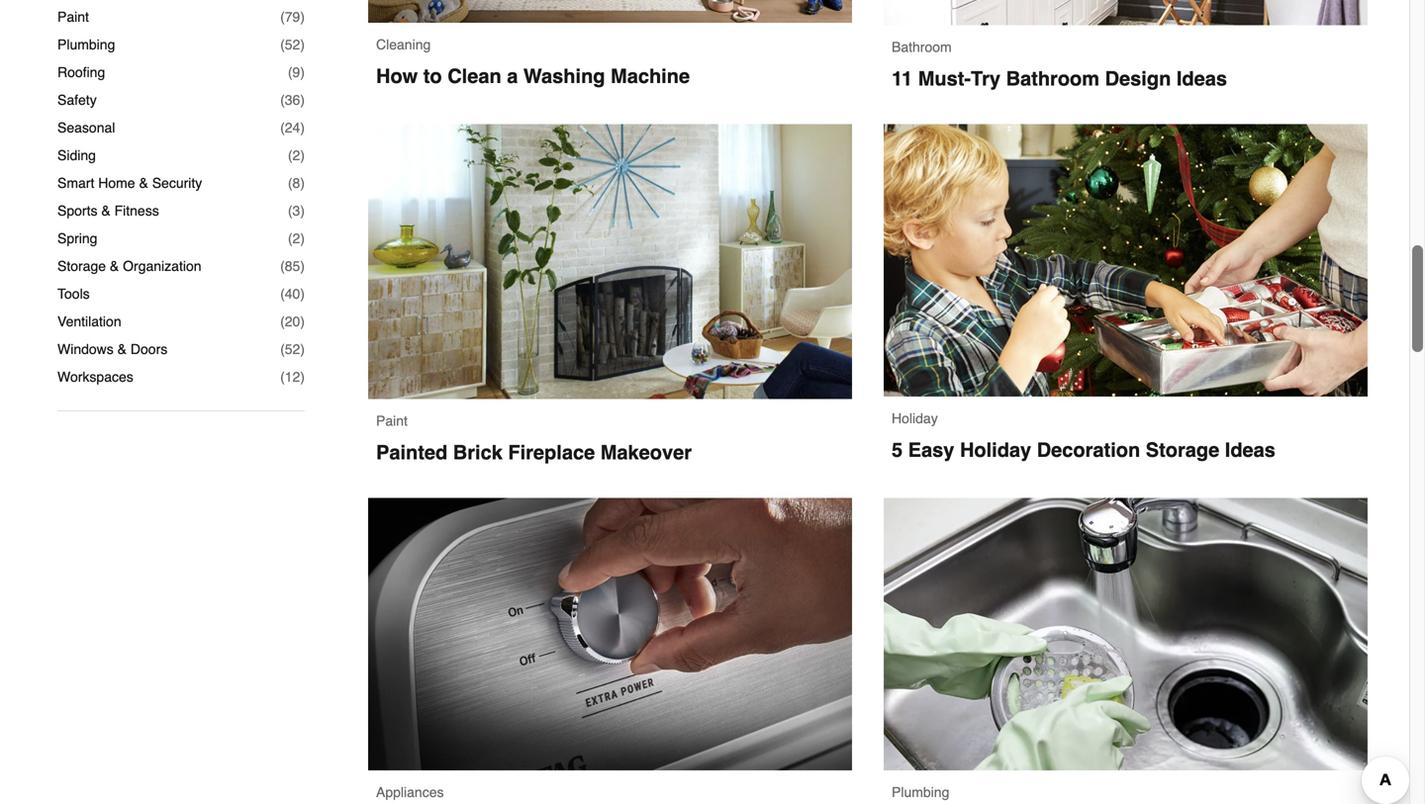 Task type: describe. For each thing, give the bounding box(es) containing it.
( for storage & organization
[[280, 258, 285, 274]]

( 52 ) for plumbing
[[280, 37, 305, 53]]

fitness
[[114, 203, 159, 219]]

( 24 )
[[280, 120, 305, 136]]

24
[[285, 120, 300, 136]]

& for organization
[[110, 258, 119, 274]]

( 79 )
[[280, 9, 305, 25]]

a laundry room with a washer and dryer and other essentials. image
[[368, 0, 852, 23]]

clean
[[448, 65, 502, 87]]

paint for painted brick fireplace makeover
[[376, 413, 408, 429]]

windows
[[57, 342, 114, 357]]

ideas for 11 must-try bathroom design ideas
[[1177, 67, 1228, 90]]

52 for plumbing
[[285, 37, 300, 53]]

( 36 )
[[280, 92, 305, 108]]

organization
[[123, 258, 201, 274]]

decoration
[[1037, 439, 1141, 462]]

) for paint
[[300, 9, 305, 25]]

8
[[293, 175, 300, 191]]

) for spring
[[300, 231, 305, 247]]

) for workspaces
[[300, 369, 305, 385]]

a living room with a brick fireplace painted a dappled gray-beige complementing off-white decor. image
[[368, 124, 852, 400]]

5 easy holiday decoration storage ideas
[[892, 439, 1276, 462]]

brick
[[453, 442, 503, 464]]

remodeled bathroom with bath vanities and marble countertops. image
[[884, 0, 1368, 25]]

0 horizontal spatial plumbing
[[57, 37, 115, 53]]

makeover
[[601, 442, 692, 464]]

52 for windows & doors
[[285, 342, 300, 357]]

( for tools
[[280, 286, 285, 302]]

( 2 ) for siding
[[288, 148, 305, 163]]

design
[[1105, 67, 1171, 90]]

security
[[152, 175, 202, 191]]

( for workspaces
[[280, 369, 285, 385]]

a closeup of someone turning the on-off knob on a dryer. image
[[368, 499, 852, 771]]

easy
[[908, 439, 955, 462]]

( for safety
[[280, 92, 285, 108]]

to
[[423, 65, 442, 87]]

( 40 )
[[280, 286, 305, 302]]

windows & doors
[[57, 342, 168, 357]]

11
[[892, 67, 913, 90]]

) for safety
[[300, 92, 305, 108]]

home
[[98, 175, 135, 191]]

( for smart home & security
[[288, 175, 293, 191]]

roofing
[[57, 64, 105, 80]]

cleaning
[[376, 37, 431, 52]]

a child in front of a christmas tree looking at ornaments in a storage box his mother is holding. image
[[884, 124, 1368, 397]]

( 9 )
[[288, 64, 305, 80]]

( 8 )
[[288, 175, 305, 191]]

) for ventilation
[[300, 314, 305, 330]]

seasonal
[[57, 120, 115, 136]]

plumbing link
[[884, 499, 1368, 805]]

how
[[376, 65, 418, 87]]

paint for (
[[57, 9, 89, 25]]

1 horizontal spatial bathroom
[[1006, 67, 1100, 90]]

( 2 ) for spring
[[288, 231, 305, 247]]

5
[[892, 439, 903, 462]]

fireplace
[[508, 442, 595, 464]]

storage & organization
[[57, 258, 201, 274]]

0 horizontal spatial bathroom
[[892, 39, 952, 55]]

12
[[285, 369, 300, 385]]

0 horizontal spatial holiday
[[892, 411, 938, 427]]

must-
[[918, 67, 971, 90]]

sports
[[57, 203, 97, 219]]

79
[[285, 9, 300, 25]]

appliances
[[376, 785, 444, 801]]

sports & fitness
[[57, 203, 159, 219]]

( for windows & doors
[[280, 342, 285, 357]]

0 horizontal spatial storage
[[57, 258, 106, 274]]

) for windows & doors
[[300, 342, 305, 357]]

( for paint
[[280, 9, 285, 25]]

painted brick fireplace makeover
[[376, 442, 692, 464]]

& for fitness
[[101, 203, 111, 219]]



Task type: locate. For each thing, give the bounding box(es) containing it.
) down ( 9 )
[[300, 92, 305, 108]]

smart home & security
[[57, 175, 202, 191]]

storage down spring in the top of the page
[[57, 258, 106, 274]]

spring
[[57, 231, 97, 247]]

( 2 )
[[288, 148, 305, 163], [288, 231, 305, 247]]

( for spring
[[288, 231, 293, 247]]

& right sports
[[101, 203, 111, 219]]

paint
[[57, 9, 89, 25], [376, 413, 408, 429]]

a
[[507, 65, 518, 87]]

1 horizontal spatial plumbing
[[892, 785, 950, 801]]

( 52 ) down ( 79 )
[[280, 37, 305, 53]]

( down 40
[[280, 314, 285, 330]]

1 vertical spatial storage
[[1146, 439, 1220, 462]]

2 ( 2 ) from the top
[[288, 231, 305, 247]]

0 vertical spatial plumbing
[[57, 37, 115, 53]]

0 vertical spatial 52
[[285, 37, 300, 53]]

( up 20
[[280, 286, 285, 302]]

1 vertical spatial holiday
[[960, 439, 1032, 462]]

( 2 ) up '( 8 )'
[[288, 148, 305, 163]]

( for ventilation
[[280, 314, 285, 330]]

& left doors
[[117, 342, 127, 357]]

) up ( 9 )
[[300, 37, 305, 53]]

( down the "( 24 )"
[[288, 148, 293, 163]]

0 vertical spatial bathroom
[[892, 39, 952, 55]]

14 ) from the top
[[300, 369, 305, 385]]

( 52 ) up ( 12 ) in the left of the page
[[280, 342, 305, 357]]

storage
[[57, 258, 106, 274], [1146, 439, 1220, 462]]

4 ) from the top
[[300, 92, 305, 108]]

safety
[[57, 92, 97, 108]]

( 3 )
[[288, 203, 305, 219]]

( for siding
[[288, 148, 293, 163]]

0 vertical spatial ( 52 )
[[280, 37, 305, 53]]

holiday
[[892, 411, 938, 427], [960, 439, 1032, 462]]

) up 9
[[300, 9, 305, 25]]

( down 20
[[280, 369, 285, 385]]

& left the 'organization'
[[110, 258, 119, 274]]

) for storage & organization
[[300, 258, 305, 274]]

0 vertical spatial ( 2 )
[[288, 148, 305, 163]]

1 vertical spatial 52
[[285, 342, 300, 357]]

1 ) from the top
[[300, 9, 305, 25]]

5 ) from the top
[[300, 120, 305, 136]]

( down ( 36 )
[[280, 120, 285, 136]]

( down ( 79 )
[[280, 37, 285, 53]]

painted
[[376, 442, 448, 464]]

workspaces
[[57, 369, 133, 385]]

holiday right the easy
[[960, 439, 1032, 462]]

) for plumbing
[[300, 37, 305, 53]]

) up 20
[[300, 286, 305, 302]]

1 vertical spatial bathroom
[[1006, 67, 1100, 90]]

40
[[285, 286, 300, 302]]

) up 3
[[300, 175, 305, 191]]

0 horizontal spatial paint
[[57, 9, 89, 25]]

) for tools
[[300, 286, 305, 302]]

7 ) from the top
[[300, 175, 305, 191]]

0 vertical spatial holiday
[[892, 411, 938, 427]]

9
[[293, 64, 300, 80]]

( up 24
[[280, 92, 285, 108]]

( up ( 36 )
[[280, 9, 285, 25]]

storage right decoration
[[1146, 439, 1220, 462]]

1 vertical spatial ( 52 )
[[280, 342, 305, 357]]

1 vertical spatial ( 2 )
[[288, 231, 305, 247]]

paint up roofing
[[57, 9, 89, 25]]

1 52 from the top
[[285, 37, 300, 53]]

) up 36
[[300, 64, 305, 80]]

bathroom
[[892, 39, 952, 55], [1006, 67, 1100, 90]]

) for seasonal
[[300, 120, 305, 136]]

ventilation
[[57, 314, 121, 330]]

( up 36
[[288, 64, 293, 80]]

holiday up the easy
[[892, 411, 938, 427]]

)
[[300, 9, 305, 25], [300, 37, 305, 53], [300, 64, 305, 80], [300, 92, 305, 108], [300, 120, 305, 136], [300, 148, 305, 163], [300, 175, 305, 191], [300, 203, 305, 219], [300, 231, 305, 247], [300, 258, 305, 274], [300, 286, 305, 302], [300, 314, 305, 330], [300, 342, 305, 357], [300, 369, 305, 385]]

) for sports & fitness
[[300, 203, 305, 219]]

( for sports & fitness
[[288, 203, 293, 219]]

0 vertical spatial paint
[[57, 9, 89, 25]]

1 ( 52 ) from the top
[[280, 37, 305, 53]]

machine
[[611, 65, 690, 87]]

) down 40
[[300, 314, 305, 330]]

siding
[[57, 148, 96, 163]]

appliances link
[[368, 499, 852, 805]]

10 ) from the top
[[300, 258, 305, 274]]

&
[[139, 175, 148, 191], [101, 203, 111, 219], [110, 258, 119, 274], [117, 342, 127, 357]]

11 ) from the top
[[300, 286, 305, 302]]

2 ) from the top
[[300, 37, 305, 53]]

( 52 )
[[280, 37, 305, 53], [280, 342, 305, 357]]

( up 3
[[288, 175, 293, 191]]

( 12 )
[[280, 369, 305, 385]]

plumbing
[[57, 37, 115, 53], [892, 785, 950, 801]]

( 2 ) down 3
[[288, 231, 305, 247]]

) up 40
[[300, 258, 305, 274]]

doors
[[131, 342, 168, 357]]

( down 8
[[288, 203, 293, 219]]

2
[[293, 148, 300, 163], [293, 231, 300, 247]]

0 vertical spatial storage
[[57, 258, 106, 274]]

20
[[285, 314, 300, 330]]

bathroom right try
[[1006, 67, 1100, 90]]

) down 3
[[300, 231, 305, 247]]

1 horizontal spatial holiday
[[960, 439, 1032, 462]]

52 down ( 79 )
[[285, 37, 300, 53]]

) for siding
[[300, 148, 305, 163]]

2 ( 52 ) from the top
[[280, 342, 305, 357]]

1 vertical spatial 2
[[293, 231, 300, 247]]

2 down 3
[[293, 231, 300, 247]]

3 ) from the top
[[300, 64, 305, 80]]

( for seasonal
[[280, 120, 285, 136]]

0 vertical spatial ideas
[[1177, 67, 1228, 90]]

how to clean a washing machine
[[376, 65, 690, 87]]

tools
[[57, 286, 90, 302]]

) down ( 36 )
[[300, 120, 305, 136]]

) down 20
[[300, 369, 305, 385]]

12 ) from the top
[[300, 314, 305, 330]]

1 horizontal spatial storage
[[1146, 439, 1220, 462]]

paint up painted
[[376, 413, 408, 429]]

52 up ( 12 ) in the left of the page
[[285, 342, 300, 357]]

1 vertical spatial paint
[[376, 413, 408, 429]]

6 ) from the top
[[300, 148, 305, 163]]

1 vertical spatial plumbing
[[892, 785, 950, 801]]

( up '( 85 )'
[[288, 231, 293, 247]]

52
[[285, 37, 300, 53], [285, 342, 300, 357]]

bathroom up 11
[[892, 39, 952, 55]]

& right home
[[139, 175, 148, 191]]

1 ( 2 ) from the top
[[288, 148, 305, 163]]

& for doors
[[117, 342, 127, 357]]

) for roofing
[[300, 64, 305, 80]]

3
[[293, 203, 300, 219]]

ideas for 5 easy holiday decoration storage ideas
[[1225, 439, 1276, 462]]

13 ) from the top
[[300, 342, 305, 357]]

2 up '( 8 )'
[[293, 148, 300, 163]]

( 20 )
[[280, 314, 305, 330]]

try
[[971, 67, 1001, 90]]

2 52 from the top
[[285, 342, 300, 357]]

( up ( 12 ) in the left of the page
[[280, 342, 285, 357]]

0 vertical spatial 2
[[293, 148, 300, 163]]

2 2 from the top
[[293, 231, 300, 247]]

) down 8
[[300, 203, 305, 219]]

( 52 ) for windows & doors
[[280, 342, 305, 357]]

) up ( 12 ) in the left of the page
[[300, 342, 305, 357]]

9 ) from the top
[[300, 231, 305, 247]]

85
[[285, 258, 300, 274]]

( 85 )
[[280, 258, 305, 274]]

ideas
[[1177, 67, 1228, 90], [1225, 439, 1276, 462]]

36
[[285, 92, 300, 108]]

11 must-try bathroom design ideas
[[892, 67, 1228, 90]]

1 horizontal spatial paint
[[376, 413, 408, 429]]

( up ( 40 )
[[280, 258, 285, 274]]

a person cleaning the kitchen sink. image
[[884, 499, 1368, 771]]

) for smart home & security
[[300, 175, 305, 191]]

1 vertical spatial ideas
[[1225, 439, 1276, 462]]

plumbing inside "link"
[[892, 785, 950, 801]]

2 for spring
[[293, 231, 300, 247]]

) up '( 8 )'
[[300, 148, 305, 163]]

smart
[[57, 175, 94, 191]]

( for roofing
[[288, 64, 293, 80]]

2 for siding
[[293, 148, 300, 163]]

washing
[[524, 65, 605, 87]]

8 ) from the top
[[300, 203, 305, 219]]

(
[[280, 9, 285, 25], [280, 37, 285, 53], [288, 64, 293, 80], [280, 92, 285, 108], [280, 120, 285, 136], [288, 148, 293, 163], [288, 175, 293, 191], [288, 203, 293, 219], [288, 231, 293, 247], [280, 258, 285, 274], [280, 286, 285, 302], [280, 314, 285, 330], [280, 342, 285, 357], [280, 369, 285, 385]]

( for plumbing
[[280, 37, 285, 53]]

1 2 from the top
[[293, 148, 300, 163]]



Task type: vqa. For each thing, say whether or not it's contained in the screenshot.
topmost 52
yes



